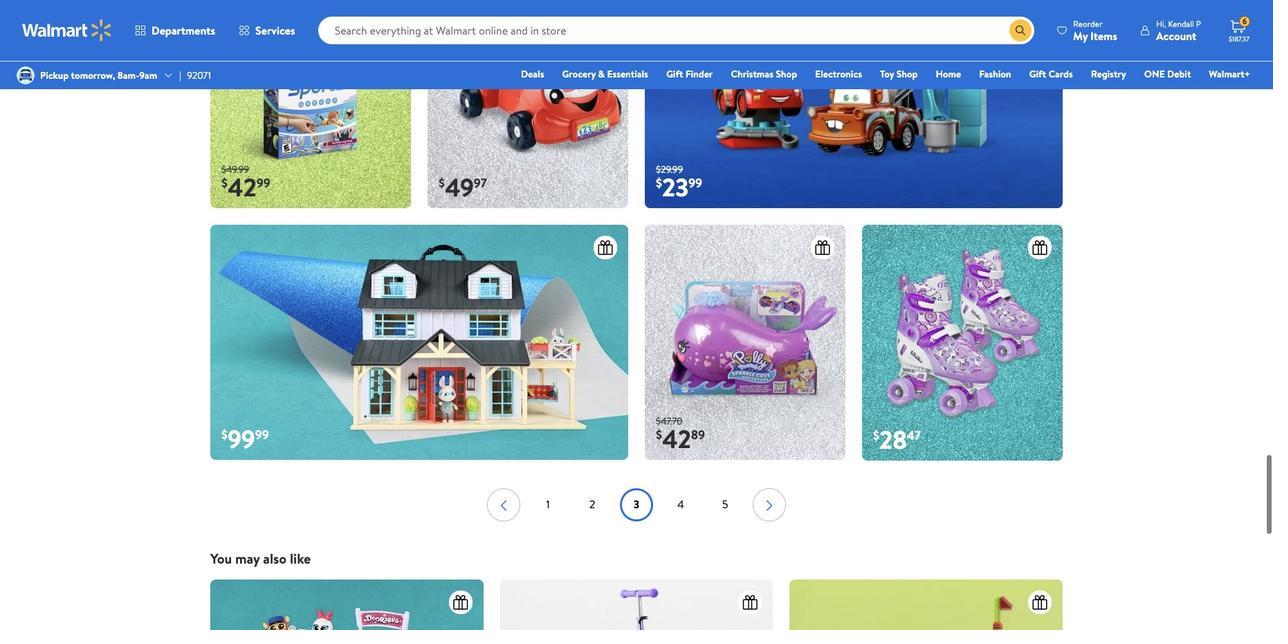 Task type: describe. For each thing, give the bounding box(es) containing it.
tomorrow,
[[71, 68, 115, 82]]

$ inside $ 28 47
[[873, 427, 880, 444]]

account
[[1156, 28, 1197, 43]]

polly pocket sparkle cove adventure narwhal adventurer boat playset with 2 micro dolls & 13 accessories image
[[645, 225, 846, 460]]

christmas shop
[[731, 67, 797, 81]]

nintendo switch sports - nintendo switch image
[[210, 0, 411, 208]]

cards
[[1049, 67, 1073, 81]]

92071
[[187, 68, 211, 82]]

one
[[1144, 67, 1165, 81]]

you may also like
[[210, 550, 311, 568]]

christmas shop link
[[725, 66, 804, 82]]

$29.99
[[656, 162, 683, 176]]

walmart+
[[1209, 67, 1251, 81]]

3
[[634, 497, 640, 512]]

gift cards link
[[1023, 66, 1079, 82]]

christmas
[[731, 67, 774, 81]]

$ inside $ 99 99
[[221, 426, 228, 444]]

deals link
[[515, 66, 550, 82]]

1
[[546, 497, 550, 512]]

one debit link
[[1138, 66, 1197, 82]]

4 link
[[664, 489, 698, 522]]

walmart+ link
[[1203, 66, 1257, 82]]

pickup
[[40, 68, 69, 82]]

grocery
[[562, 67, 596, 81]]

fisher-price laugh & learn 3-in-1 smart car interactive infant walker & toddler ride-on toy image
[[428, 0, 628, 208]]

shop for christmas shop
[[776, 67, 797, 81]]

47
[[907, 427, 921, 444]]

99 inside $29.99 $ 23 99
[[689, 175, 702, 192]]

$49.99
[[221, 162, 249, 176]]

2
[[589, 497, 595, 512]]

also
[[263, 550, 287, 568]]

deals
[[521, 67, 544, 81]]

electronics
[[815, 67, 862, 81]]

toy shop link
[[874, 66, 924, 82]]

$ inside $ 49 97
[[439, 175, 445, 192]]

services
[[255, 23, 295, 38]]

hi,
[[1156, 18, 1166, 29]]

gift for gift finder
[[666, 67, 683, 81]]

my
[[1073, 28, 1088, 43]]

toy shop
[[880, 67, 918, 81]]

p
[[1196, 18, 1201, 29]]

fashion
[[979, 67, 1011, 81]]

services button
[[227, 14, 307, 47]]

reorder my items
[[1073, 18, 1118, 43]]

42 for $49.99 $ 42 99
[[228, 170, 257, 205]]

items
[[1091, 28, 1118, 43]]

one debit
[[1144, 67, 1191, 81]]

debit
[[1168, 67, 1191, 81]]

previous page image
[[496, 495, 512, 517]]

6
[[1243, 15, 1247, 27]]

gift for gift cards
[[1029, 67, 1046, 81]]

registry link
[[1085, 66, 1133, 82]]

electronics link
[[809, 66, 869, 82]]

honey bee acres 15 inch tall buzzby farmhouse, 51 piece doll playset, ages 3+ image
[[210, 225, 628, 460]]

gift finder
[[666, 67, 713, 81]]



Task type: vqa. For each thing, say whether or not it's contained in the screenshot.
$ in THE $ 49 97
yes



Task type: locate. For each thing, give the bounding box(es) containing it.
$49.99 $ 42 99
[[221, 162, 270, 205]]

gift cards
[[1029, 67, 1073, 81]]

shop
[[776, 67, 797, 81], [897, 67, 918, 81]]

shop inside christmas shop link
[[776, 67, 797, 81]]

1 horizontal spatial 42
[[662, 422, 691, 457]]

home link
[[930, 66, 968, 82]]

like
[[290, 550, 311, 568]]

99 inside $ 99 99
[[255, 426, 269, 444]]

Search search field
[[318, 17, 1035, 44]]

 image
[[17, 66, 35, 84]]

4
[[678, 497, 684, 512]]

gift left finder
[[666, 67, 683, 81]]

2 shop from the left
[[897, 67, 918, 81]]

reorder
[[1073, 18, 1103, 29]]

shop right christmas
[[776, 67, 797, 81]]

$ 49 97
[[439, 170, 487, 205]]

lego duplo | disney lightning mcqueen & mater's car wash fun 10996, toddler toy with two buildable cars, educational stem toy for the holidays image
[[645, 0, 1063, 208]]

gift finder link
[[660, 66, 719, 82]]

gift
[[666, 67, 683, 81], [1029, 67, 1046, 81]]

gift inside gift cards link
[[1029, 67, 1046, 81]]

5
[[722, 497, 728, 512]]

home
[[936, 67, 961, 81]]

$47.70 $ 42 89
[[656, 414, 705, 457]]

essentials
[[607, 67, 648, 81]]

Walmart Site-Wide search field
[[318, 17, 1035, 44]]

may
[[235, 550, 260, 568]]

3 link
[[620, 489, 653, 522]]

6 $187.37
[[1229, 15, 1250, 44]]

shop inside 'toy shop' 'link'
[[897, 67, 918, 81]]

99 inside $49.99 $ 42 99
[[257, 175, 270, 192]]

$187.37
[[1229, 34, 1250, 44]]

&
[[598, 67, 605, 81]]

shop right toy
[[897, 67, 918, 81]]

pickup tomorrow, 8am-9am
[[40, 68, 157, 82]]

| 92071
[[179, 68, 211, 82]]

1 gift from the left
[[666, 67, 683, 81]]

departments
[[152, 23, 215, 38]]

99
[[257, 175, 270, 192], [689, 175, 702, 192], [228, 422, 255, 457], [255, 426, 269, 444]]

0 horizontal spatial gift
[[666, 67, 683, 81]]

$ inside $49.99 $ 42 99
[[221, 175, 228, 192]]

2 gift from the left
[[1029, 67, 1046, 81]]

1 shop from the left
[[776, 67, 797, 81]]

toy
[[880, 67, 894, 81]]

97
[[474, 175, 487, 192]]

0 horizontal spatial 42
[[228, 170, 257, 205]]

gift inside gift finder link
[[666, 67, 683, 81]]

89
[[691, 426, 705, 444]]

next page image
[[761, 495, 778, 517]]

walmart image
[[22, 19, 112, 42]]

1 horizontal spatial gift
[[1029, 67, 1046, 81]]

grocery & essentials link
[[556, 66, 655, 82]]

shop for toy shop
[[897, 67, 918, 81]]

$ inside $47.70 $ 42 89
[[656, 426, 662, 444]]

49
[[445, 170, 474, 205]]

finder
[[686, 67, 713, 81]]

$ inside $29.99 $ 23 99
[[656, 175, 662, 192]]

0 horizontal spatial shop
[[776, 67, 797, 81]]

1 link
[[531, 489, 565, 522]]

1 horizontal spatial shop
[[897, 67, 918, 81]]

gift left cards
[[1029, 67, 1046, 81]]

$ 28 47
[[873, 423, 921, 458]]

1 vertical spatial 42
[[662, 422, 691, 457]]

8am-
[[118, 68, 139, 82]]

search icon image
[[1015, 25, 1026, 36]]

|
[[179, 68, 181, 82]]

9am
[[139, 68, 157, 82]]

42
[[228, 170, 257, 205], [662, 422, 691, 457]]

$47.70
[[656, 414, 683, 428]]

kendall
[[1168, 18, 1194, 29]]

grocery & essentials
[[562, 67, 648, 81]]

$29.99 $ 23 99
[[656, 162, 702, 205]]

fashion link
[[973, 66, 1018, 82]]

5 link
[[709, 489, 742, 522]]

hi, kendall p account
[[1156, 18, 1201, 43]]

42 inside $47.70 $ 42 89
[[662, 422, 691, 457]]

42 for $47.70 $ 42 89
[[662, 422, 691, 457]]

42 inside $49.99 $ 42 99
[[228, 170, 257, 205]]

departments button
[[123, 14, 227, 47]]

23
[[662, 170, 689, 205]]

2 link
[[576, 489, 609, 522]]

roller derby pearl girls adjustable roller skates image
[[862, 225, 1063, 461]]

28
[[880, 423, 907, 458]]

$
[[221, 175, 228, 192], [439, 175, 445, 192], [656, 175, 662, 192], [221, 426, 228, 444], [656, 426, 662, 444], [873, 427, 880, 444]]

registry
[[1091, 67, 1126, 81]]

you
[[210, 550, 232, 568]]

$ 99 99
[[221, 422, 269, 457]]

0 vertical spatial 42
[[228, 170, 257, 205]]



